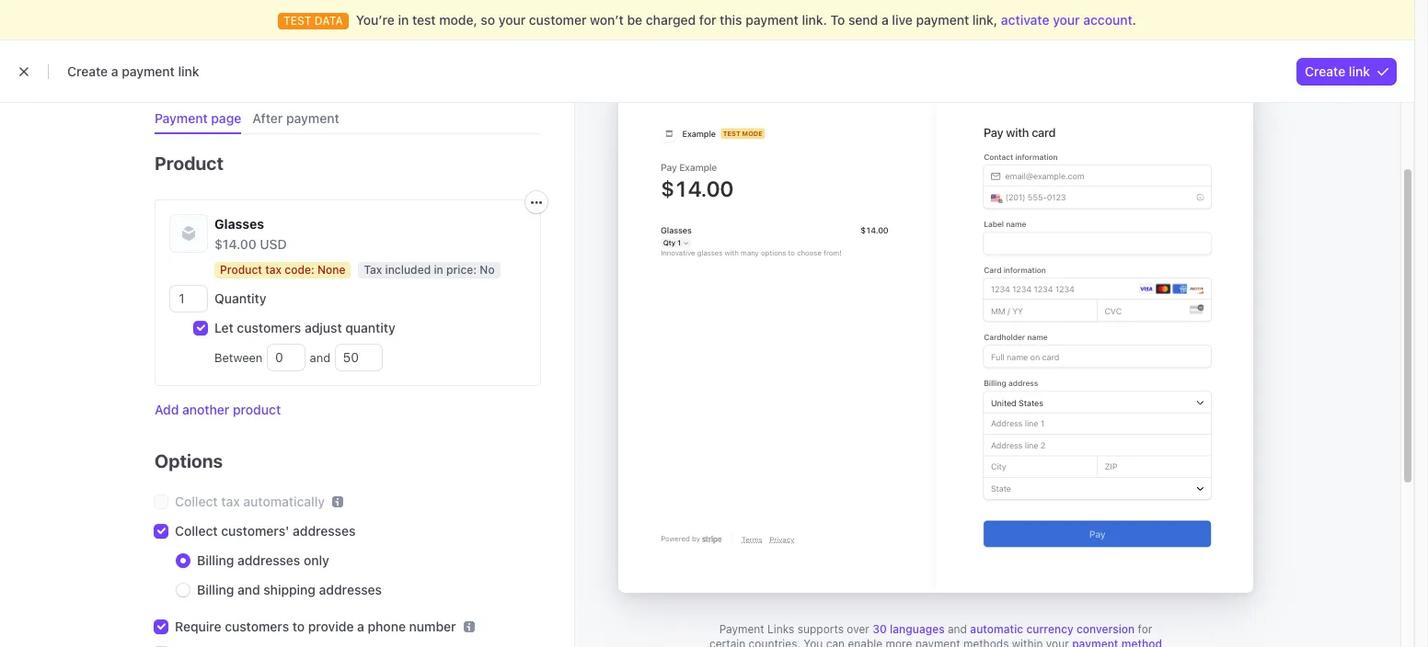Task type: describe. For each thing, give the bounding box(es) containing it.
payment link settings tab list
[[147, 104, 541, 134]]

provide
[[308, 619, 354, 635]]

methods
[[964, 638, 1009, 648]]

payment for payment links supports over 30 languages and automatic currency conversion
[[719, 623, 764, 637]]

only
[[304, 553, 329, 569]]

live
[[892, 12, 913, 28]]

product
[[233, 402, 281, 418]]

.
[[1133, 12, 1137, 28]]

code:
[[285, 263, 314, 277]]

product tax code: none
[[220, 263, 345, 277]]

more
[[886, 638, 912, 648]]

create for create link
[[1305, 64, 1346, 79]]

automatic
[[970, 623, 1024, 637]]

billing and shipping addresses
[[197, 583, 382, 598]]

Maximum adjustable quantity number field
[[336, 345, 382, 371]]

quantity
[[345, 320, 396, 336]]

30 languages link
[[873, 623, 945, 637]]

glasses
[[214, 216, 264, 232]]

0 horizontal spatial and
[[237, 583, 260, 598]]

number
[[409, 619, 456, 635]]

require customers to provide a phone number
[[175, 619, 456, 635]]

tax for collect
[[221, 494, 240, 510]]

add
[[155, 402, 179, 418]]

price:
[[446, 263, 477, 277]]

billing addresses only
[[197, 553, 329, 569]]

glasses $14.00 usd
[[214, 216, 287, 252]]

test
[[412, 12, 436, 28]]

after
[[252, 110, 283, 126]]

payment page tab panel
[[140, 134, 548, 648]]

payment page button
[[147, 104, 252, 134]]

1 link from the left
[[178, 64, 199, 79]]

automatic currency conversion link
[[970, 623, 1135, 637]]

let
[[214, 320, 234, 336]]

customer
[[529, 12, 587, 28]]

included
[[385, 263, 431, 277]]

let customers adjust quantity
[[214, 320, 396, 336]]

charged
[[646, 12, 696, 28]]

payment page
[[155, 110, 241, 126]]

you're
[[356, 12, 395, 28]]

usd
[[260, 237, 287, 252]]

payment right live
[[916, 12, 969, 28]]

to
[[831, 12, 845, 28]]

Quantity number field
[[170, 286, 207, 312]]

currency
[[1027, 623, 1074, 637]]

so
[[481, 12, 495, 28]]

link,
[[973, 12, 998, 28]]

within
[[1012, 638, 1043, 648]]

customers for let
[[237, 320, 301, 336]]

create link
[[1305, 64, 1370, 79]]

can
[[826, 638, 845, 648]]

between
[[214, 351, 266, 365]]

1 horizontal spatial and
[[306, 351, 334, 365]]

adjust
[[305, 320, 342, 336]]

supports
[[798, 623, 844, 637]]

in inside payment page tab panel
[[434, 263, 443, 277]]

add another product button
[[155, 401, 281, 420]]

collect tax automatically
[[175, 494, 325, 510]]

payment for payment page
[[155, 110, 208, 126]]

mode,
[[439, 12, 477, 28]]



Task type: vqa. For each thing, say whether or not it's contained in the screenshot.
Create a payment link
yes



Task type: locate. For each thing, give the bounding box(es) containing it.
customers
[[237, 320, 301, 336], [225, 619, 289, 635]]

1 horizontal spatial for
[[1138, 623, 1153, 637]]

billing for billing and shipping addresses
[[197, 583, 234, 598]]

0 horizontal spatial create
[[67, 64, 108, 79]]

enable
[[848, 638, 883, 648]]

0 vertical spatial product
[[155, 153, 224, 174]]

1 horizontal spatial payment
[[719, 623, 764, 637]]

for
[[699, 12, 717, 28], [1138, 623, 1153, 637]]

billing
[[197, 553, 234, 569], [197, 583, 234, 598]]

account
[[1084, 12, 1133, 28]]

your
[[499, 12, 526, 28], [1053, 12, 1080, 28], [1046, 638, 1069, 648]]

2 billing from the top
[[197, 583, 234, 598]]

2 vertical spatial addresses
[[319, 583, 382, 598]]

in left 'test'
[[398, 12, 409, 28]]

after payment
[[252, 110, 339, 126]]

1 vertical spatial a
[[111, 64, 118, 79]]

2 create from the left
[[1305, 64, 1346, 79]]

in left price:
[[434, 263, 443, 277]]

a inside payment page tab panel
[[357, 619, 364, 635]]

addresses up provide
[[319, 583, 382, 598]]

product
[[155, 153, 224, 174], [220, 263, 262, 277]]

0 vertical spatial a
[[882, 12, 889, 28]]

0 horizontal spatial link
[[178, 64, 199, 79]]

payment inside button
[[286, 110, 339, 126]]

2 link from the left
[[1349, 64, 1370, 79]]

addresses
[[293, 524, 356, 539], [237, 553, 300, 569], [319, 583, 382, 598]]

1 horizontal spatial create
[[1305, 64, 1346, 79]]

payment up certain
[[719, 623, 764, 637]]

1 create from the left
[[67, 64, 108, 79]]

0 vertical spatial payment
[[155, 110, 208, 126]]

tax included in price: no
[[364, 263, 495, 277]]

payment up payment page
[[122, 64, 175, 79]]

create for create a payment link
[[67, 64, 108, 79]]

for right conversion
[[1138, 623, 1153, 637]]

1 vertical spatial customers
[[225, 619, 289, 635]]

and up methods
[[948, 623, 967, 637]]

you're in test mode, so your customer won't be charged for this payment link. to send a live payment link, activate your account .
[[356, 12, 1137, 28]]

1 horizontal spatial in
[[434, 263, 443, 277]]

product for product tax code: none
[[220, 263, 262, 277]]

addresses up "only"
[[293, 524, 356, 539]]

send
[[849, 12, 878, 28]]

tax up customers'
[[221, 494, 240, 510]]

for certain countries. you can enable more payment methods within your
[[710, 623, 1153, 648]]

payment links supports over 30 languages and automatic currency conversion
[[719, 623, 1135, 637]]

billing for billing addresses only
[[197, 553, 234, 569]]

tax
[[265, 263, 282, 277], [221, 494, 240, 510]]

you
[[804, 638, 823, 648]]

collect customers' addresses
[[175, 524, 356, 539]]

payment right this
[[746, 12, 799, 28]]

link inside button
[[1349, 64, 1370, 79]]

payment left page
[[155, 110, 208, 126]]

$14.00
[[214, 237, 257, 252]]

payment down payment links supports over 30 languages and automatic currency conversion
[[915, 638, 960, 648]]

Minimum adjustable quantity number field
[[268, 345, 305, 371]]

for inside for certain countries. you can enable more payment methods within your
[[1138, 623, 1153, 637]]

1 billing from the top
[[197, 553, 234, 569]]

customers left to
[[225, 619, 289, 635]]

payment
[[155, 110, 208, 126], [719, 623, 764, 637]]

create a payment link
[[67, 64, 199, 79]]

countries.
[[749, 638, 801, 648]]

add another product
[[155, 402, 281, 418]]

conversion
[[1077, 623, 1135, 637]]

1 horizontal spatial tax
[[265, 263, 282, 277]]

payment inside button
[[155, 110, 208, 126]]

collect left customers'
[[175, 524, 218, 539]]

phone
[[368, 619, 406, 635]]

create inside button
[[1305, 64, 1346, 79]]

require
[[175, 619, 221, 635]]

addresses down collect customers' addresses
[[237, 553, 300, 569]]

0 vertical spatial tax
[[265, 263, 282, 277]]

create link button
[[1298, 58, 1396, 85]]

and down 'billing addresses only'
[[237, 583, 260, 598]]

your down automatic currency conversion link
[[1046, 638, 1069, 648]]

your inside for certain countries. you can enable more payment methods within your
[[1046, 638, 1069, 648]]

0 horizontal spatial payment
[[155, 110, 208, 126]]

collect
[[175, 494, 218, 510], [175, 524, 218, 539]]

0 horizontal spatial in
[[398, 12, 409, 28]]

1 vertical spatial in
[[434, 263, 443, 277]]

to
[[292, 619, 305, 635]]

quantity
[[214, 291, 267, 306]]

1 collect from the top
[[175, 494, 218, 510]]

link
[[178, 64, 199, 79], [1349, 64, 1370, 79]]

30
[[873, 623, 887, 637]]

0 vertical spatial in
[[398, 12, 409, 28]]

2 vertical spatial a
[[357, 619, 364, 635]]

another
[[182, 402, 230, 418]]

svg image
[[531, 197, 542, 208]]

and down adjust
[[306, 351, 334, 365]]

page
[[211, 110, 241, 126]]

in
[[398, 12, 409, 28], [434, 263, 443, 277]]

billing up require at the bottom left of the page
[[197, 583, 234, 598]]

0 vertical spatial addresses
[[293, 524, 356, 539]]

product down $14.00
[[220, 263, 262, 277]]

1 vertical spatial and
[[237, 583, 260, 598]]

2 horizontal spatial a
[[882, 12, 889, 28]]

your right activate
[[1053, 12, 1080, 28]]

over
[[847, 623, 870, 637]]

be
[[627, 12, 643, 28]]

1 horizontal spatial a
[[357, 619, 364, 635]]

1 vertical spatial addresses
[[237, 553, 300, 569]]

link.
[[802, 12, 827, 28]]

1 vertical spatial collect
[[175, 524, 218, 539]]

0 horizontal spatial tax
[[221, 494, 240, 510]]

0 vertical spatial for
[[699, 12, 717, 28]]

tax
[[364, 263, 382, 277]]

collect for collect tax automatically
[[175, 494, 218, 510]]

0 vertical spatial customers
[[237, 320, 301, 336]]

product down payment page button
[[155, 153, 224, 174]]

0 vertical spatial and
[[306, 351, 334, 365]]

2 horizontal spatial and
[[948, 623, 967, 637]]

1 vertical spatial billing
[[197, 583, 234, 598]]

this
[[720, 12, 742, 28]]

a
[[882, 12, 889, 28], [111, 64, 118, 79], [357, 619, 364, 635]]

payment
[[746, 12, 799, 28], [916, 12, 969, 28], [122, 64, 175, 79], [286, 110, 339, 126], [915, 638, 960, 648]]

1 vertical spatial payment
[[719, 623, 764, 637]]

activate your account link
[[1001, 12, 1133, 28]]

1 vertical spatial for
[[1138, 623, 1153, 637]]

after payment button
[[245, 104, 350, 134]]

your right so
[[499, 12, 526, 28]]

0 horizontal spatial a
[[111, 64, 118, 79]]

options
[[155, 451, 223, 472]]

2 vertical spatial and
[[948, 623, 967, 637]]

customers up the minimum adjustable quantity number field
[[237, 320, 301, 336]]

billing down customers'
[[197, 553, 234, 569]]

activate
[[1001, 12, 1050, 28]]

collect for collect customers' addresses
[[175, 524, 218, 539]]

links
[[768, 623, 795, 637]]

shipping
[[263, 583, 316, 598]]

automatically
[[243, 494, 325, 510]]

1 vertical spatial tax
[[221, 494, 240, 510]]

no
[[480, 263, 495, 277]]

create
[[67, 64, 108, 79], [1305, 64, 1346, 79]]

0 vertical spatial collect
[[175, 494, 218, 510]]

certain
[[710, 638, 746, 648]]

payment right after
[[286, 110, 339, 126]]

1 vertical spatial product
[[220, 263, 262, 277]]

collect down 'options'
[[175, 494, 218, 510]]

tax for product
[[265, 263, 282, 277]]

payment inside for certain countries. you can enable more payment methods within your
[[915, 638, 960, 648]]

2 collect from the top
[[175, 524, 218, 539]]

customers for require
[[225, 619, 289, 635]]

1 horizontal spatial link
[[1349, 64, 1370, 79]]

and
[[306, 351, 334, 365], [237, 583, 260, 598], [948, 623, 967, 637]]

none
[[317, 263, 345, 277]]

customers'
[[221, 524, 289, 539]]

0 vertical spatial billing
[[197, 553, 234, 569]]

for left this
[[699, 12, 717, 28]]

0 horizontal spatial for
[[699, 12, 717, 28]]

won't
[[590, 12, 624, 28]]

tax down usd
[[265, 263, 282, 277]]

product for product
[[155, 153, 224, 174]]

languages
[[890, 623, 945, 637]]



